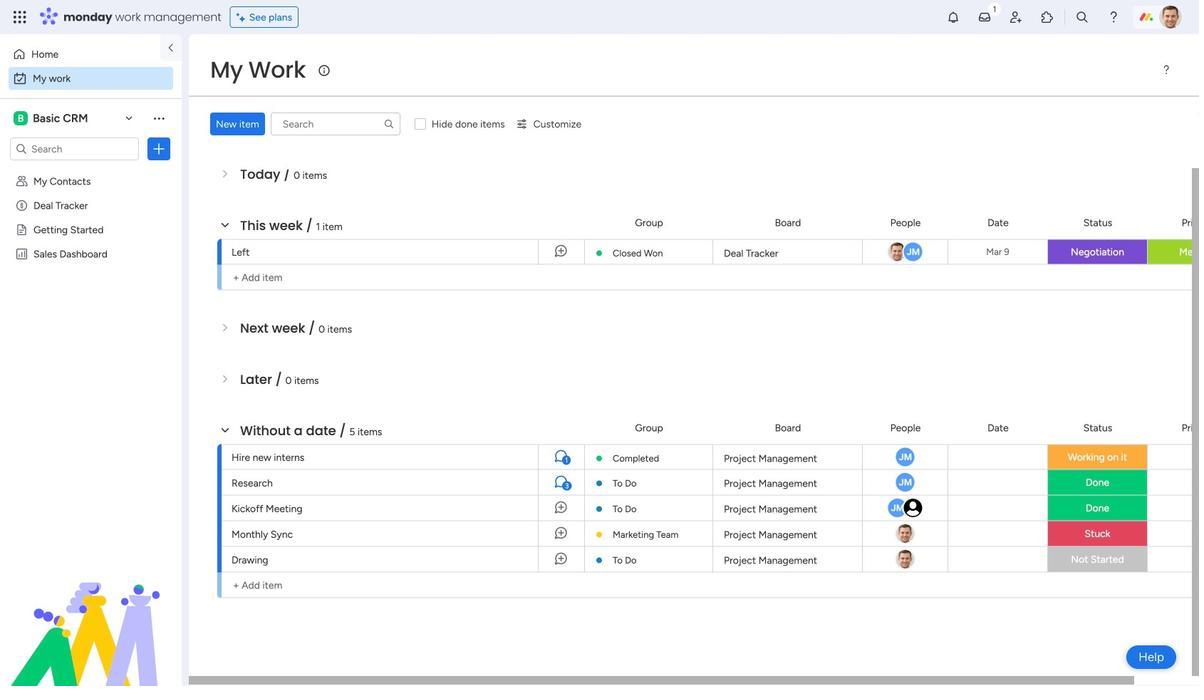 Task type: locate. For each thing, give the bounding box(es) containing it.
0 vertical spatial terry turtle image
[[1159, 6, 1182, 29]]

Search in workspace field
[[30, 141, 119, 157]]

option
[[9, 43, 152, 66], [9, 67, 173, 90], [0, 169, 182, 171]]

terry turtle image up menu icon
[[1159, 6, 1182, 29]]

menu image
[[1161, 64, 1172, 76]]

workspace image
[[14, 110, 28, 126]]

search everything image
[[1075, 10, 1090, 24]]

None search field
[[271, 113, 400, 135]]

1 vertical spatial terry turtle image
[[895, 523, 916, 544]]

search image
[[383, 118, 395, 130]]

1 vertical spatial option
[[9, 67, 173, 90]]

lottie animation image
[[0, 542, 182, 686]]

options image
[[152, 142, 166, 156]]

2 vertical spatial option
[[0, 169, 182, 171]]

notifications image
[[946, 10, 961, 24]]

0 horizontal spatial terry turtle image
[[895, 523, 916, 544]]

1 horizontal spatial terry turtle image
[[1159, 6, 1182, 29]]

list box
[[0, 166, 182, 459]]

terry turtle image
[[1159, 6, 1182, 29], [895, 523, 916, 544]]

terry turtle image up terry turtle image
[[895, 523, 916, 544]]



Task type: describe. For each thing, give the bounding box(es) containing it.
public board image
[[15, 223, 29, 237]]

update feed image
[[978, 10, 992, 24]]

workspace options image
[[152, 111, 166, 125]]

help image
[[1107, 10, 1121, 24]]

1 image
[[988, 1, 1001, 17]]

invite members image
[[1009, 10, 1023, 24]]

terry turtle image
[[895, 549, 916, 570]]

Filter dashboard by text search field
[[271, 113, 400, 135]]

0 vertical spatial option
[[9, 43, 152, 66]]

public dashboard image
[[15, 247, 29, 261]]

see plans image
[[236, 9, 249, 25]]

monday marketplace image
[[1040, 10, 1055, 24]]

workspace selection element
[[14, 110, 90, 127]]

select product image
[[13, 10, 27, 24]]

lottie animation element
[[0, 542, 182, 686]]



Task type: vqa. For each thing, say whether or not it's contained in the screenshot.
0 element
no



